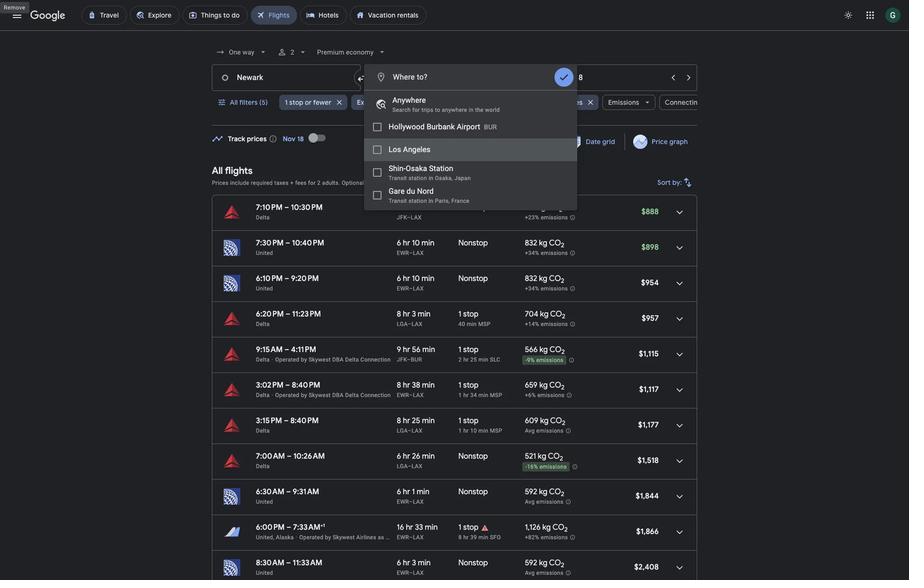 Task type: locate. For each thing, give the bounding box(es) containing it.
emissions button
[[603, 91, 656, 114]]

5 nonstop flight. element from the top
[[459, 487, 488, 498]]

1 inside 1 stop 40 min msp
[[459, 310, 462, 319]]

5 ewr from the top
[[397, 534, 409, 541]]

1 +34% emissions from the top
[[525, 250, 568, 257]]

all filters (5) button
[[212, 91, 276, 114]]

0 vertical spatial skywest
[[309, 357, 331, 363]]

angeles up osaka
[[403, 145, 431, 154]]

1 vertical spatial +34%
[[525, 286, 539, 292]]

lax inside 6 hr 3 min ewr – lax
[[413, 570, 424, 577]]

592 kg co 2 down +82% emissions
[[525, 559, 565, 570]]

3 nonstop flight. element from the top
[[459, 274, 488, 285]]

hr inside 8 hr 38 min ewr – lax
[[403, 381, 410, 390]]

0 vertical spatial 592
[[525, 487, 537, 497]]

angeles up anywhere
[[408, 73, 436, 82]]

los inside enter your destination dialog
[[389, 145, 401, 154]]

11:23 pm
[[292, 310, 321, 319]]

emissions for $954
[[541, 286, 568, 292]]

Departure time: 3:02 PM. text field
[[256, 381, 284, 390]]

0 vertical spatial bag
[[461, 98, 473, 107]]

– inside 6:30 am – 9:31 am united
[[286, 487, 291, 497]]

2 total duration 6 hr 10 min. element from the top
[[397, 274, 459, 285]]

0 vertical spatial avg
[[525, 428, 535, 434]]

6 for 9:31 am
[[397, 487, 401, 497]]

2 station from the top
[[409, 198, 427, 204]]

– down total duration 6 hr 3 min. element
[[409, 570, 413, 577]]

6:30 am – 9:31 am united
[[256, 487, 319, 505]]

co for $954
[[549, 274, 561, 284]]

1 vertical spatial connection
[[361, 392, 391, 399]]

$1,177
[[638, 421, 659, 430]]

los angeles up anywhere
[[394, 73, 436, 82]]

fees up du
[[411, 180, 423, 186]]

layover (1 of 1) is a 8 hr 39 min overnight layover at san francisco international airport in san francisco. element
[[459, 534, 520, 541]]

flight details. leaves newark liberty international airport at 6:00 pm on saturday, november 18 and arrives at los angeles international airport at 7:33 am on sunday, november 19. image
[[669, 521, 691, 544]]

hr for 6:20 pm
[[403, 310, 410, 319]]

msp for 659
[[490, 392, 503, 399]]

2 operated by skywest dba delta connection from the top
[[275, 392, 391, 399]]

emissions down the 1,126 kg co 2
[[541, 534, 568, 541]]

avg down 609
[[525, 428, 535, 434]]

1117 US dollars text field
[[639, 385, 659, 394]]

2 dba from the top
[[332, 392, 344, 399]]

hr down "6 hr 26 min lga – lax"
[[403, 487, 410, 497]]

1 vertical spatial +34% emissions
[[525, 286, 568, 292]]

lga down total duration 8 hr 25 min. "element"
[[397, 428, 408, 434]]

2 inside 566 kg co 2
[[562, 348, 565, 356]]

– inside 6 hr 1 min ewr – lax
[[409, 499, 413, 505]]

6 6 from the top
[[397, 559, 401, 568]]

6 nonstop from the top
[[459, 559, 488, 568]]

co for $1,844
[[549, 487, 561, 497]]

6 ewr from the top
[[397, 570, 409, 577]]

all left filters
[[230, 98, 238, 107]]

– right departure time: 7:00 am. text field
[[287, 452, 292, 461]]

nonstop for 9:20 pm
[[459, 274, 488, 284]]

nonstop flight. element
[[459, 203, 488, 214], [459, 238, 488, 249], [459, 274, 488, 285], [459, 452, 488, 463], [459, 487, 488, 498], [459, 559, 488, 569]]

2 +34% from the top
[[525, 286, 539, 292]]

6 nonstop flight. element from the top
[[459, 559, 488, 569]]

learn more about tracked prices image
[[269, 135, 277, 143]]

flight details. leaves laguardia airport at 7:00 am on saturday, november 18 and arrives at los angeles international airport at 10:26 am on saturday, november 18. image
[[669, 450, 691, 473]]

hr inside 9 hr 56 min jfk – bur
[[403, 345, 410, 355]]

2 avg emissions from the top
[[525, 499, 564, 506]]

2 lga from the top
[[397, 428, 408, 434]]

7:30 pm
[[256, 238, 284, 248]]

leaves newark liberty international airport at 7:30 pm on saturday, november 18 and arrives at los angeles international airport at 10:40 pm on saturday, november 18. element
[[256, 238, 324, 248]]

1 vertical spatial operated by skywest dba delta connection
[[275, 392, 391, 399]]

leaves laguardia airport at 6:20 pm on saturday, november 18 and arrives at los angeles international airport at 11:23 pm on saturday, november 18. element
[[256, 310, 321, 319]]

ewr inside 6 hr 1 min ewr – lax
[[397, 499, 409, 505]]

to right trips
[[435, 107, 440, 113]]

transit inside shin-osaka station transit station in osaka, japan
[[389, 175, 407, 182]]

2 inside 704 kg co 2
[[562, 313, 566, 321]]

1 united from the top
[[256, 250, 273, 257]]

1 stop or fewer button
[[279, 91, 348, 114]]

carry-
[[432, 98, 452, 107]]

0 vertical spatial all
[[230, 98, 238, 107]]

fees
[[295, 180, 307, 186], [411, 180, 423, 186]]

1 total duration 6 hr 10 min. element from the top
[[397, 238, 459, 249]]

hr inside 16 hr 33 min ewr – lax
[[406, 523, 413, 532]]

kg up -9% emissions
[[540, 345, 548, 355]]

operated down leaves john f. kennedy international airport at 9:15 am on saturday, november 18 and arrives at hollywood burbank airport at 4:11 pm on saturday, november 18. element
[[275, 357, 300, 363]]

4 nonstop from the top
[[459, 452, 488, 461]]

1 vertical spatial +
[[321, 523, 323, 529]]

10 for 10:40 pm
[[412, 238, 420, 248]]

Departure time: 9:15 AM. text field
[[256, 345, 283, 355]]

in left the
[[469, 107, 474, 113]]

2 832 from the top
[[525, 274, 537, 284]]

2 inside 521 kg co 2
[[560, 455, 563, 463]]

kg inside 609 kg co 2
[[540, 416, 549, 426]]

hr inside 8 hr 3 min lga – lax
[[403, 310, 410, 319]]

0 vertical spatial 832
[[525, 238, 537, 248]]

1 vertical spatial 10
[[412, 274, 420, 284]]

7:30 pm – 10:40 pm united
[[256, 238, 324, 257]]

flight details. leaves newark liberty international airport at 8:30 am on saturday, november 18 and arrives at los angeles international airport at 11:33 am on saturday, november 18. image
[[669, 557, 691, 579]]

2 for $954
[[561, 277, 565, 285]]

– up 8 hr 3 min lga – lax
[[409, 285, 413, 292]]

6 for 10:26 am
[[397, 452, 401, 461]]

in down nord
[[429, 198, 434, 204]]

0 vertical spatial operated
[[275, 357, 300, 363]]

592 kg co 2
[[525, 487, 565, 498], [525, 559, 565, 570]]

3 lga from the top
[[397, 463, 408, 470]]

connection left 8 hr 38 min ewr – lax
[[361, 392, 391, 399]]

832 kg co 2 for $954
[[525, 274, 565, 285]]

1 down 40
[[459, 345, 462, 355]]

9:20 pm
[[291, 274, 319, 284]]

total duration 6 hr 10 min. element for 9:20 pm
[[397, 274, 459, 285]]

exclude: spirit button
[[351, 91, 418, 114]]

stop inside 1 stop 2 hr 25 min slc
[[463, 345, 479, 355]]

nonstop for 11:33 am
[[459, 559, 488, 568]]

kg inside 704 kg co 2
[[540, 310, 549, 319]]

min right 26
[[422, 452, 435, 461]]

1 station from the top
[[409, 175, 427, 182]]

2 for $957
[[562, 313, 566, 321]]

osaka
[[406, 164, 427, 173]]

Arrival time: 10:40 PM. text field
[[292, 238, 324, 248]]

ewr for 9:31 am
[[397, 499, 409, 505]]

msp for 609
[[490, 428, 503, 434]]

None search field
[[212, 41, 745, 211]]

skywest down 8:40 pm text box
[[309, 392, 331, 399]]

2 avg from the top
[[525, 499, 535, 506]]

+34% down +23% on the top of page
[[525, 250, 539, 257]]

alaska down 16
[[386, 534, 404, 541]]

0 vertical spatial bur
[[484, 123, 497, 131]]

0 vertical spatial 3
[[412, 310, 416, 319]]

1 jfk from the top
[[397, 214, 407, 221]]

united down 8:30 am text field on the left
[[256, 570, 273, 577]]

ewr inside 6 hr 3 min ewr – lax
[[397, 570, 409, 577]]

station
[[409, 175, 427, 182], [409, 198, 427, 204]]

6 hr 26 min lga – lax
[[397, 452, 435, 470]]

stop for 1 stop 2 hr 25 min slc
[[463, 345, 479, 355]]

lga inside "6 hr 26 min lga – lax"
[[397, 463, 408, 470]]

9%
[[527, 357, 535, 364]]

emissions down +82% emissions
[[537, 570, 564, 577]]

0 horizontal spatial for
[[308, 180, 316, 186]]

co up -9% emissions
[[550, 345, 562, 355]]

spirit
[[385, 98, 402, 107]]

avg emissions
[[525, 428, 564, 434], [525, 499, 564, 506], [525, 570, 564, 577]]

station inside "gare du nord transit station in paris, france"
[[409, 198, 427, 204]]

connecting
[[665, 98, 702, 107]]

emissions down 659 kg co 2
[[538, 392, 565, 399]]

8 for 8 hr 3 min
[[397, 310, 401, 319]]

6 hr 20 min jfk – lax
[[397, 203, 436, 221]]

8:40 pm right the 3:15 pm text field
[[290, 416, 319, 426]]

6 for 9:20 pm
[[397, 274, 401, 284]]

united inside 6:10 pm – 9:20 pm united
[[256, 285, 273, 292]]

los angeles inside enter your destination dialog
[[389, 145, 431, 154]]

– inside 6:10 pm – 9:20 pm united
[[285, 274, 289, 284]]

1 vertical spatial dba
[[332, 392, 344, 399]]

40
[[459, 321, 465, 328]]

hr for 7:30 pm
[[403, 238, 410, 248]]

6 hr 10 min ewr – lax for 10:40 pm
[[397, 238, 435, 257]]

1 vertical spatial all
[[212, 165, 223, 177]]

1 vertical spatial 832
[[525, 274, 537, 284]]

1 vertical spatial 25
[[412, 416, 420, 426]]

0 horizontal spatial +
[[290, 180, 294, 186]]

lga for 6 hr 26 min
[[397, 463, 408, 470]]

min
[[423, 203, 436, 212], [422, 238, 435, 248], [422, 274, 435, 284], [418, 310, 431, 319], [467, 321, 477, 328], [422, 345, 435, 355], [479, 357, 489, 363], [422, 381, 435, 390], [479, 392, 489, 399], [422, 416, 435, 426], [479, 428, 489, 434], [422, 452, 435, 461], [417, 487, 430, 497], [425, 523, 438, 532], [479, 534, 489, 541], [418, 559, 431, 568]]

2 nonstop flight. element from the top
[[459, 238, 488, 249]]

hr right 9 on the left bottom
[[403, 345, 410, 355]]

search
[[393, 107, 411, 113]]

nonstop down france on the top of page
[[459, 238, 488, 248]]

hr inside 1 stop 1 hr 10 min msp
[[464, 428, 469, 434]]

0 vertical spatial 592 kg co 2
[[525, 487, 565, 498]]

lax for 8:40 pm
[[412, 428, 423, 434]]

by for 8:40 pm
[[301, 392, 307, 399]]

flight details. leaves newark liberty international airport at 6:30 am on saturday, november 18 and arrives at los angeles international airport at 9:31 am on saturday, november 18. image
[[669, 486, 691, 508]]

2 - from the top
[[526, 464, 527, 470]]

1 3 from the top
[[412, 310, 416, 319]]

hr left slc
[[464, 357, 469, 363]]

$2,500
[[517, 98, 539, 107]]

0 vertical spatial msp
[[478, 321, 491, 328]]

0 vertical spatial avg emissions
[[525, 428, 564, 434]]

min inside 8 hr 3 min lga – lax
[[418, 310, 431, 319]]

592 for 6 hr 3 min
[[525, 559, 537, 568]]

4 ewr from the top
[[397, 499, 409, 505]]

leaves newark liberty international airport at 8:30 am on saturday, november 18 and arrives at los angeles international airport at 11:33 am on saturday, november 18. element
[[256, 559, 322, 568]]

2 vertical spatial avg
[[525, 570, 535, 577]]

6:00 pm
[[256, 523, 285, 532]]

operated down arrival time: 7:33 am on  sunday, november 19. text box
[[299, 534, 324, 541]]

Arrival time: 11:23 PM. text field
[[292, 310, 321, 319]]

1 vertical spatial total duration 6 hr 10 min. element
[[397, 274, 459, 285]]

2 nonstop from the top
[[459, 238, 488, 248]]

0 horizontal spatial bag
[[400, 180, 410, 186]]

ewr
[[397, 250, 409, 257], [397, 285, 409, 292], [397, 392, 409, 399], [397, 499, 409, 505], [397, 534, 409, 541], [397, 570, 409, 577]]

kg inside 521 kg co 2
[[538, 452, 546, 461]]

1 horizontal spatial bur
[[484, 123, 497, 131]]

ewr up 8 hr 3 min lga – lax
[[397, 285, 409, 292]]

1 alaska from the left
[[276, 534, 294, 541]]

transit inside "gare du nord transit station in paris, france"
[[389, 198, 407, 204]]

1 vertical spatial for
[[308, 180, 316, 186]]

emissions for $1,177
[[537, 428, 564, 434]]

nonstop flight. element down france on the top of page
[[459, 238, 488, 249]]

stop inside 1 stop 40 min msp
[[463, 310, 479, 319]]

1 horizontal spatial to
[[508, 98, 515, 107]]

1 horizontal spatial for
[[412, 107, 420, 113]]

Arrival time: 4:11 PM. text field
[[291, 345, 316, 355]]

2 vertical spatial msp
[[490, 428, 503, 434]]

kg up -16% emissions
[[538, 452, 546, 461]]

3 avg emissions from the top
[[525, 570, 564, 577]]

832 kg co 2
[[525, 238, 565, 249], [525, 274, 565, 285]]

1 ewr from the top
[[397, 250, 409, 257]]

2 jfk from the top
[[397, 357, 407, 363]]

1 6 hr 10 min ewr – lax from the top
[[397, 238, 435, 257]]

min right "34"
[[479, 392, 489, 399]]

0 vertical spatial transit
[[389, 175, 407, 182]]

graph
[[670, 138, 688, 146]]

Arrival time: 11:33 AM. text field
[[293, 559, 322, 568]]

0 horizontal spatial bur
[[411, 357, 422, 363]]

Departure time: 3:15 PM. text field
[[256, 416, 282, 426]]

united inside 7:30 pm – 10:40 pm united
[[256, 250, 273, 257]]

united for 7:30 pm
[[256, 250, 273, 257]]

anywhere
[[393, 96, 426, 105]]

38
[[412, 381, 420, 390]]

2 vertical spatial avg emissions
[[525, 570, 564, 577]]

emissions down 566 kg co 2
[[536, 357, 564, 364]]

– inside 8 hr 38 min ewr – lax
[[409, 392, 413, 399]]

dba for 4:11 pm
[[332, 357, 344, 363]]

total duration 6 hr 3 min. element
[[397, 559, 459, 569]]

1 lga from the top
[[397, 321, 408, 328]]

1 vertical spatial los
[[389, 145, 401, 154]]

for left trips
[[412, 107, 420, 113]]

4 united from the top
[[256, 570, 273, 577]]

nonstop for 10:40 pm
[[459, 238, 488, 248]]

1 horizontal spatial 25
[[470, 357, 477, 363]]

Departure time: 6:10 PM. text field
[[256, 274, 283, 284]]

1 vertical spatial avg emissions
[[525, 499, 564, 506]]

1 vertical spatial jfk
[[397, 357, 407, 363]]

2 inside 761 kg co 2
[[559, 206, 563, 214]]

ewr inside 16 hr 33 min ewr – lax
[[397, 534, 409, 541]]

connection for 9 hr 56 min
[[361, 357, 391, 363]]

lax inside 6 hr 1 min ewr – lax
[[413, 499, 424, 505]]

bag inside popup button
[[461, 98, 473, 107]]

0 vertical spatial jfk
[[397, 214, 407, 221]]

emissions up 704 kg co 2 at the right of page
[[541, 286, 568, 292]]

co for $1,866
[[553, 523, 565, 532]]

1 1 stop flight. element from the top
[[459, 310, 479, 321]]

kg up +82% emissions
[[543, 523, 551, 532]]

832
[[525, 238, 537, 248], [525, 274, 537, 284]]

min inside 8 hr 25 min lga – lax
[[422, 416, 435, 426]]

hr down '6 hr 20 min jfk – lax'
[[403, 238, 410, 248]]

co for $888
[[547, 203, 559, 212]]

loading results progress bar
[[0, 30, 909, 32]]

0 horizontal spatial fees
[[295, 180, 307, 186]]

min inside the layover (1 of 1) is a 8 hr 39 min overnight layover at san francisco international airport in san francisco. element
[[479, 534, 489, 541]]

1 vertical spatial bur
[[411, 357, 422, 363]]

for inside anywhere search for trips to anywhere in the world
[[412, 107, 420, 113]]

nonstop down the 39
[[459, 559, 488, 568]]

lga inside 8 hr 3 min lga – lax
[[397, 321, 408, 328]]

1 connection from the top
[[361, 357, 391, 363]]

2 for $898
[[561, 241, 565, 249]]

832 kg co 2 down +23% emissions at the right of the page
[[525, 238, 565, 249]]

4 nonstop flight. element from the top
[[459, 452, 488, 463]]

total duration 6 hr 10 min. element up total duration 8 hr 3 min. 'element'
[[397, 274, 459, 285]]

stop inside 1 stop 1 hr 10 min msp
[[463, 416, 479, 426]]

0 vertical spatial +34% emissions
[[525, 250, 568, 257]]

2 ewr from the top
[[397, 285, 409, 292]]

stop for 1 stop or fewer
[[289, 98, 303, 107]]

0 vertical spatial 25
[[470, 357, 477, 363]]

hr up 8 hr 3 min lga – lax
[[403, 274, 410, 284]]

emissions down 609 kg co 2
[[537, 428, 564, 434]]

3 inside 8 hr 3 min lga – lax
[[412, 310, 416, 319]]

10 down '6 hr 20 min jfk – lax'
[[412, 238, 420, 248]]

world
[[485, 107, 500, 113]]

lax inside 8 hr 3 min lga – lax
[[412, 321, 423, 328]]

None field
[[212, 44, 272, 61], [313, 44, 391, 61], [212, 44, 272, 61], [313, 44, 391, 61]]

exclude:
[[357, 98, 383, 107]]

times button
[[559, 91, 599, 114]]

6 inside 6 hr 1 min ewr – lax
[[397, 487, 401, 497]]

1 vertical spatial avg
[[525, 499, 535, 506]]

1 nonstop from the top
[[459, 203, 488, 212]]

co up 704 kg co 2 at the right of page
[[549, 274, 561, 284]]

1 avg emissions from the top
[[525, 428, 564, 434]]

1 transit from the top
[[389, 175, 407, 182]]

lax for 9:31 am
[[413, 499, 424, 505]]

- down 521
[[526, 464, 527, 470]]

1177 US dollars text field
[[638, 421, 659, 430]]

Departure time: 6:20 PM. text field
[[256, 310, 284, 319]]

stop for 1 stop 40 min msp
[[463, 310, 479, 319]]

5 6 from the top
[[397, 487, 401, 497]]

1 vertical spatial lga
[[397, 428, 408, 434]]

delta inside the 3:15 pm – 8:40 pm delta
[[256, 428, 270, 434]]

in left the osaka,
[[429, 175, 434, 182]]

transit
[[389, 175, 407, 182], [389, 198, 407, 204]]

jfk inside 9 hr 56 min jfk – bur
[[397, 357, 407, 363]]

co for $1,117
[[550, 381, 561, 390]]

min down skywest
[[418, 559, 431, 568]]

2 1 stop flight. element from the top
[[459, 345, 479, 356]]

1 stop flight. element up the 39
[[459, 523, 479, 534]]

1 operated by skywest dba delta connection from the top
[[275, 357, 391, 363]]

co inside 609 kg co 2
[[550, 416, 562, 426]]

los angeles up osaka
[[389, 145, 431, 154]]

0 vertical spatial total duration 6 hr 10 min. element
[[397, 238, 459, 249]]

jfk inside '6 hr 20 min jfk – lax'
[[397, 214, 407, 221]]

skywest down 4:11 pm "text box"
[[309, 357, 331, 363]]

hr inside 6 hr 3 min ewr – lax
[[403, 559, 410, 568]]

1 832 from the top
[[525, 238, 537, 248]]

1 horizontal spatial bag
[[461, 98, 473, 107]]

kg for $1,866
[[543, 523, 551, 532]]

total duration 6 hr 10 min. element
[[397, 238, 459, 249], [397, 274, 459, 285]]

flight details. leaves newark liberty international airport at 3:02 pm on saturday, november 18 and arrives at los angeles international airport at 8:40 pm on saturday, november 18. image
[[669, 379, 691, 402]]

hollywood
[[389, 122, 425, 131]]

flight details. leaves laguardia airport at 6:20 pm on saturday, november 18 and arrives at los angeles international airport at 11:23 pm on saturday, november 18. image
[[669, 308, 691, 330]]

1 stop flight. element
[[459, 310, 479, 321], [459, 345, 479, 356], [459, 381, 479, 392], [459, 416, 479, 427], [459, 523, 479, 534]]

kg for $957
[[540, 310, 549, 319]]

2 6 from the top
[[397, 238, 401, 248]]

airlines
[[356, 534, 376, 541]]

transit down shin-
[[389, 175, 407, 182]]

co inside 659 kg co 2
[[550, 381, 561, 390]]

1 +34% from the top
[[525, 250, 539, 257]]

avg for 6 hr 3 min
[[525, 570, 535, 577]]

2 united from the top
[[256, 285, 273, 292]]

0 vertical spatial +34%
[[525, 250, 539, 257]]

3 6 from the top
[[397, 274, 401, 284]]

1 stop flight. element up "34"
[[459, 381, 479, 392]]

592 kg co 2 for $1,844
[[525, 487, 565, 498]]

2 alaska from the left
[[386, 534, 404, 541]]

lax for 9:20 pm
[[413, 285, 424, 292]]

+6% emissions
[[525, 392, 565, 399]]

min inside 9 hr 56 min jfk – bur
[[422, 345, 435, 355]]

0 vertical spatial operated by skywest dba delta connection
[[275, 357, 391, 363]]

co up +23% emissions at the right of the page
[[547, 203, 559, 212]]

leaves laguardia airport at 7:00 am on saturday, november 18 and arrives at los angeles international airport at 10:26 am on saturday, november 18. element
[[256, 452, 325, 461]]

hr up 9 hr 56 min jfk – bur
[[403, 310, 410, 319]]

+34% emissions down +23% emissions at the right of the page
[[525, 250, 568, 257]]

lax down 20
[[411, 214, 422, 221]]

898 US dollars text field
[[642, 243, 659, 252]]

1 vertical spatial 832 kg co 2
[[525, 274, 565, 285]]

bur down world at the top right
[[484, 123, 497, 131]]

nonstop flight. element up 1 stop
[[459, 487, 488, 498]]

emissions for $888
[[541, 214, 568, 221]]

station for du
[[409, 198, 427, 204]]

skywest left airlines
[[333, 534, 355, 541]]

kg inside 761 kg co 2
[[537, 203, 546, 212]]

– right 6:20 pm
[[286, 310, 290, 319]]

co down +82% emissions
[[549, 559, 561, 568]]

1 horizontal spatial alaska
[[386, 534, 404, 541]]

Arrival time: 10:30 PM. text field
[[291, 203, 323, 212]]

None text field
[[212, 64, 361, 91]]

1 vertical spatial 8:40 pm
[[290, 416, 319, 426]]

hr down skywest
[[403, 559, 410, 568]]

1 dba from the top
[[332, 357, 344, 363]]

lax inside 8 hr 25 min lga – lax
[[412, 428, 423, 434]]

1 stop flight. element for 9 hr 56 min
[[459, 345, 479, 356]]

2 for $1,115
[[562, 348, 565, 356]]

hr down layover (1 of 1) is a 1 hr 34 min layover at minneapolis–saint paul international airport in minneapolis. element
[[464, 428, 469, 434]]

2 6 hr 10 min ewr – lax from the top
[[397, 274, 435, 292]]

1 horizontal spatial all
[[230, 98, 238, 107]]

2 connection from the top
[[361, 392, 391, 399]]

hr left 38
[[403, 381, 410, 390]]

may
[[424, 180, 436, 186]]

kg up +23% emissions at the right of the page
[[537, 203, 546, 212]]

5 nonstop from the top
[[459, 487, 488, 497]]

1 vertical spatial by
[[301, 392, 307, 399]]

co for $898
[[549, 238, 561, 248]]

2 592 from the top
[[525, 559, 537, 568]]

2 transit from the top
[[389, 198, 407, 204]]

co for $957
[[550, 310, 562, 319]]

0 vertical spatial 832 kg co 2
[[525, 238, 565, 249]]

0 vertical spatial station
[[409, 175, 427, 182]]

lax
[[411, 214, 422, 221], [413, 250, 424, 257], [413, 285, 424, 292], [412, 321, 423, 328], [413, 392, 424, 399], [412, 428, 423, 434], [412, 463, 423, 470], [413, 499, 424, 505], [413, 534, 424, 541], [413, 570, 424, 577]]

8 hr 39 min sfo
[[459, 534, 501, 541]]

by:
[[673, 178, 682, 187]]

1 vertical spatial 3
[[412, 559, 416, 568]]

+34%
[[525, 250, 539, 257], [525, 286, 539, 292]]

1 vertical spatial -
[[526, 464, 527, 470]]

1 up 40
[[459, 310, 462, 319]]

10 inside 1 stop 1 hr 10 min msp
[[470, 428, 477, 434]]

3 united from the top
[[256, 499, 273, 505]]

 image
[[296, 534, 297, 541]]

3 avg from the top
[[525, 570, 535, 577]]

0 horizontal spatial alaska
[[276, 534, 294, 541]]

0 horizontal spatial all
[[212, 165, 223, 177]]

msp inside 1 stop 1 hr 34 min msp
[[490, 392, 503, 399]]

6 for 10:30 pm
[[397, 203, 401, 212]]

stop inside '1 stop or fewer' "popup button"
[[289, 98, 303, 107]]

6 hr 10 min ewr – lax for 9:20 pm
[[397, 274, 435, 292]]

832 kg co 2 for $898
[[525, 238, 565, 249]]

1 vertical spatial operated
[[275, 392, 300, 399]]

lax for 10:40 pm
[[413, 250, 424, 257]]

angeles inside list box
[[403, 145, 431, 154]]

emissions for $1,117
[[538, 392, 565, 399]]

$888
[[642, 207, 659, 217]]

1844 US dollars text field
[[636, 492, 659, 501]]

1 vertical spatial in
[[429, 175, 434, 182]]

flight details. leaves john f. kennedy international airport at 7:10 pm on saturday, november 18 and arrives at los angeles international airport at 10:30 pm on saturday, november 18. image
[[669, 201, 691, 224]]

0 horizontal spatial to
[[435, 107, 440, 113]]

1 vertical spatial 6 hr 10 min ewr – lax
[[397, 274, 435, 292]]

0 vertical spatial connection
[[361, 357, 391, 363]]

8:40 pm inside the 3:15 pm – 8:40 pm delta
[[290, 416, 319, 426]]

1 avg from the top
[[525, 428, 535, 434]]

1 nonstop flight. element from the top
[[459, 203, 488, 214]]

6:10 pm
[[256, 274, 283, 284]]

1 stop 1 hr 34 min msp
[[459, 381, 503, 399]]

co inside 704 kg co 2
[[550, 310, 562, 319]]

united
[[256, 250, 273, 257], [256, 285, 273, 292], [256, 499, 273, 505], [256, 570, 273, 577]]

avg emissions down +82% emissions
[[525, 570, 564, 577]]

832 kg co 2 up 704 kg co 2 at the right of page
[[525, 274, 565, 285]]

2 3 from the top
[[412, 559, 416, 568]]

1 vertical spatial angeles
[[403, 145, 431, 154]]

all filters (5)
[[230, 98, 268, 107]]

1 - from the top
[[526, 357, 527, 364]]

nonstop flight. element up 1 stop 40 min msp
[[459, 274, 488, 285]]

$1,518
[[638, 456, 659, 466]]

lga for 8 hr 25 min
[[397, 428, 408, 434]]

1 left or
[[285, 98, 288, 107]]

1 inside 6 hr 1 min ewr – lax
[[412, 487, 415, 497]]

in for shin-osaka station
[[429, 175, 434, 182]]

3 nonstop from the top
[[459, 274, 488, 284]]

3 1 stop flight. element from the top
[[459, 381, 479, 392]]

6 hr 10 min ewr – lax up total duration 8 hr 3 min. 'element'
[[397, 274, 435, 292]]

total duration 8 hr 3 min. element
[[397, 310, 459, 321]]

2 inside the 1,126 kg co 2
[[565, 526, 568, 534]]

1 left "34"
[[459, 392, 462, 399]]

1 832 kg co 2 from the top
[[525, 238, 565, 249]]

all inside main content
[[212, 165, 223, 177]]

stop inside 1 stop 1 hr 34 min msp
[[463, 381, 479, 390]]

+34% emissions for $898
[[525, 250, 568, 257]]

1 vertical spatial msp
[[490, 392, 503, 399]]

list box
[[364, 91, 578, 211]]

1 vertical spatial los angeles
[[389, 145, 431, 154]]

passenger assistance button
[[454, 180, 513, 186]]

for
[[412, 107, 420, 113], [308, 180, 316, 186]]

– down the total duration 9 hr 56 min. element
[[407, 357, 411, 363]]

1 vertical spatial 592 kg co 2
[[525, 559, 565, 570]]

2 vertical spatial by
[[325, 534, 331, 541]]

enter your destination dialog
[[364, 64, 578, 211]]

none search field containing where to?
[[212, 41, 745, 211]]

nonstop flight. element for 9:20 pm
[[459, 274, 488, 285]]

nonstop up 1 stop 40 min msp
[[459, 274, 488, 284]]

emissions for $2,408
[[537, 570, 564, 577]]

gare
[[389, 187, 405, 196]]

osaka,
[[435, 175, 453, 182]]

remove
[[4, 4, 25, 11]]

– right 7:10 pm
[[284, 203, 289, 212]]

1 592 kg co 2 from the top
[[525, 487, 565, 498]]

alaska
[[276, 534, 294, 541], [386, 534, 404, 541]]

transit down gare
[[389, 198, 407, 204]]

Departure time: 7:30 PM. text field
[[256, 238, 284, 248]]

1 down "6 hr 26 min lga – lax"
[[412, 487, 415, 497]]

lga inside 8 hr 25 min lga – lax
[[397, 428, 408, 434]]

0 horizontal spatial 25
[[412, 416, 420, 426]]

kg inside 566 kg co 2
[[540, 345, 548, 355]]

Arrival time: 8:40 PM. text field
[[290, 416, 319, 426]]

lga down total duration 6 hr 26 min. element
[[397, 463, 408, 470]]

4 1 stop flight. element from the top
[[459, 416, 479, 427]]

2 vertical spatial lga
[[397, 463, 408, 470]]

skywest for 8:40 pm
[[309, 392, 331, 399]]

hr for 3:02 pm
[[403, 381, 410, 390]]

2 +34% emissions from the top
[[525, 286, 568, 292]]

co for $2,408
[[549, 559, 561, 568]]

kg for $1,117
[[540, 381, 548, 390]]

united inside 8:30 am – 11:33 am united
[[256, 570, 273, 577]]

1 horizontal spatial +
[[321, 523, 323, 529]]

7:33 am
[[293, 523, 321, 532]]

transit for gare
[[389, 198, 407, 204]]

nonstop flight. element for 10:30 pm
[[459, 203, 488, 214]]

operated by skywest dba delta connection for 4:11 pm
[[275, 357, 391, 363]]

0 vertical spatial for
[[412, 107, 420, 113]]

all inside button
[[230, 98, 238, 107]]

Departure time: 7:10 PM. text field
[[256, 203, 283, 212]]

min right 20
[[423, 203, 436, 212]]

2 for $1,117
[[561, 384, 565, 392]]

1 6 from the top
[[397, 203, 401, 212]]

6 inside '6 hr 20 min jfk – lax'
[[397, 203, 401, 212]]

stop for 1 stop
[[463, 523, 479, 532]]

nonstop flight. element for 10:26 am
[[459, 452, 488, 463]]

0 vertical spatial 6 hr 10 min ewr – lax
[[397, 238, 435, 257]]

0 vertical spatial in
[[469, 107, 474, 113]]

8
[[397, 310, 401, 319], [397, 381, 401, 390], [397, 416, 401, 426], [459, 534, 462, 541]]

2 832 kg co 2 from the top
[[525, 274, 565, 285]]

1 vertical spatial skywest
[[309, 392, 331, 399]]

2 inside 659 kg co 2
[[561, 384, 565, 392]]

operated
[[275, 357, 300, 363], [275, 392, 300, 399], [299, 534, 324, 541]]

leaves newark liberty international airport at 6:30 am on saturday, november 18 and arrives at los angeles international airport at 9:31 am on saturday, november 18. element
[[256, 487, 319, 497]]

2 for $2,408
[[561, 561, 565, 570]]

+82% emissions
[[525, 534, 568, 541]]

los left to? at the left top
[[394, 73, 406, 82]]

co for $1,177
[[550, 416, 562, 426]]

0 vertical spatial dba
[[332, 357, 344, 363]]

bag inside all flights main content
[[400, 180, 410, 186]]

flight details. leaves newark liberty international airport at 6:10 pm on saturday, november 18 and arrives at los angeles international airport at 9:20 pm on saturday, november 18. image
[[669, 272, 691, 295]]

hr for 6:10 pm
[[403, 274, 410, 284]]

3 ewr from the top
[[397, 392, 409, 399]]

Arrival time: 9:20 PM. text field
[[291, 274, 319, 284]]

1 592 from the top
[[525, 487, 537, 497]]

1 vertical spatial bag
[[400, 180, 410, 186]]

0 vertical spatial 8:40 pm
[[292, 381, 320, 390]]

lax down total duration 6 hr 3 min. element
[[413, 570, 424, 577]]

1 horizontal spatial fees
[[411, 180, 423, 186]]

Departure time: 6:00 PM. text field
[[256, 523, 285, 532]]

9:15 am – 4:11 pm
[[256, 345, 316, 355]]

Departure time: 7:00 AM. text field
[[256, 452, 285, 461]]

1 vertical spatial transit
[[389, 198, 407, 204]]

2 vertical spatial 10
[[470, 428, 477, 434]]

min inside "6 hr 26 min lga – lax"
[[422, 452, 435, 461]]

0 vertical spatial lga
[[397, 321, 408, 328]]

list box containing anywhere
[[364, 91, 578, 211]]

price graph button
[[627, 133, 696, 150]]

10
[[412, 238, 420, 248], [412, 274, 420, 284], [470, 428, 477, 434]]

4 6 from the top
[[397, 452, 401, 461]]

– down total duration 6 hr 26 min. element
[[408, 463, 412, 470]]

stop for 1 stop 1 hr 34 min msp
[[463, 381, 479, 390]]

in inside shin-osaka station transit station in osaka, japan
[[429, 175, 434, 182]]

– down 'total duration 6 hr 1 min.' 'element'
[[409, 499, 413, 505]]

flights
[[225, 165, 253, 177]]

1
[[285, 98, 288, 107], [427, 98, 430, 107], [459, 310, 462, 319], [459, 345, 462, 355], [459, 381, 462, 390], [459, 392, 462, 399], [459, 416, 462, 426], [459, 428, 462, 434], [412, 487, 415, 497], [323, 523, 325, 529], [459, 523, 462, 532]]

price graph
[[652, 138, 688, 146]]

2 592 kg co 2 from the top
[[525, 559, 565, 570]]

min inside 16 hr 33 min ewr – lax
[[425, 523, 438, 532]]

emissions
[[608, 98, 640, 107]]

layover (1 of 1) is a 40 min layover at minneapolis–saint paul international airport in minneapolis. element
[[459, 321, 520, 328]]

avg down +82%
[[525, 570, 535, 577]]

16%
[[527, 464, 538, 470]]

operated by skywest dba delta connection down 4:11 pm
[[275, 357, 391, 363]]

Arrival time: 10:26 AM. text field
[[293, 452, 325, 461]]

0 vertical spatial by
[[301, 357, 307, 363]]

1 vertical spatial station
[[409, 198, 427, 204]]

6 up 8 hr 3 min lga – lax
[[397, 274, 401, 284]]

2 inside 609 kg co 2
[[562, 419, 566, 427]]

Arrival time: 8:40 PM. text field
[[292, 381, 320, 390]]

1 up 'layover (1 of 1) is a 1 hr 10 min layover at minneapolis–saint paul international airport in minneapolis.' element
[[459, 416, 462, 426]]

leaves john f. kennedy international airport at 9:15 am on saturday, november 18 and arrives at hollywood burbank airport at 4:11 pm on saturday, november 18. element
[[256, 345, 316, 355]]

msp inside 1 stop 40 min msp
[[478, 321, 491, 328]]

ewr inside 8 hr 38 min ewr – lax
[[397, 392, 409, 399]]

6 hr 3 min ewr – lax
[[397, 559, 431, 577]]

2 vertical spatial in
[[429, 198, 434, 204]]

16
[[397, 523, 404, 532]]

1 vertical spatial 592
[[525, 559, 537, 568]]

hr left 20
[[403, 203, 410, 212]]

1115 US dollars text field
[[639, 349, 659, 359]]

united for 6:30 am
[[256, 499, 273, 505]]

0 vertical spatial 10
[[412, 238, 420, 248]]

0 vertical spatial -
[[526, 357, 527, 364]]

bur down "56"
[[411, 357, 422, 363]]

6:20 pm – 11:23 pm delta
[[256, 310, 321, 328]]

min inside 1 stop 2 hr 25 min slc
[[479, 357, 489, 363]]

592 kg co 2 for $2,408
[[525, 559, 565, 570]]

paris,
[[435, 198, 450, 204]]

– right '8:30 am'
[[286, 559, 291, 568]]

alaska down 6:00 pm – 7:33 am + 1
[[276, 534, 294, 541]]

6 hr 10 min ewr – lax
[[397, 238, 435, 257], [397, 274, 435, 292]]

704 kg co 2
[[525, 310, 566, 321]]

nonstop flight. element for 10:40 pm
[[459, 238, 488, 249]]

25 inside 8 hr 25 min lga – lax
[[412, 416, 420, 426]]



Task type: describe. For each thing, give the bounding box(es) containing it.
56
[[412, 345, 421, 355]]

date
[[586, 138, 601, 146]]

659 kg co 2
[[525, 381, 565, 392]]

0 vertical spatial angeles
[[408, 73, 436, 82]]

total duration 8 hr 38 min. element
[[397, 381, 459, 392]]

– inside the 3:15 pm – 8:40 pm delta
[[284, 416, 289, 426]]

– down '6 hr 20 min jfk – lax'
[[409, 250, 413, 257]]

emissions for $1,866
[[541, 534, 568, 541]]

– inside "6 hr 26 min lga – lax"
[[408, 463, 412, 470]]

– inside '6 hr 20 min jfk – lax'
[[407, 214, 411, 221]]

kg for $2,408
[[539, 559, 548, 568]]

change appearance image
[[837, 4, 860, 27]]

emissions down 521 kg co 2
[[540, 464, 567, 470]]

min inside 8 hr 38 min ewr – lax
[[422, 381, 435, 390]]

jfk for 9
[[397, 357, 407, 363]]

+82%
[[525, 534, 539, 541]]

anywhere
[[442, 107, 467, 113]]

– inside 8:30 am – 11:33 am united
[[286, 559, 291, 568]]

connecting airports
[[665, 98, 729, 107]]

1 down total duration 8 hr 25 min. "element"
[[459, 428, 462, 434]]

delta inside 7:00 am – 10:26 am delta
[[256, 463, 270, 470]]

– inside 7:30 pm – 10:40 pm united
[[286, 238, 290, 248]]

lax for 10:30 pm
[[411, 214, 422, 221]]

hr for 9:15 am
[[403, 345, 410, 355]]

1 stop
[[459, 523, 479, 532]]

– inside 8 hr 25 min lga – lax
[[408, 428, 412, 434]]

659
[[525, 381, 538, 390]]

16 hr 33 min ewr – lax
[[397, 523, 438, 541]]

1,126 kg co 2
[[525, 523, 568, 534]]

ewr for 9:20 pm
[[397, 285, 409, 292]]

$957
[[642, 314, 659, 323]]

hr left the 39
[[464, 534, 469, 541]]

min inside 1 stop 40 min msp
[[467, 321, 477, 328]]

Departure time: 6:30 AM. text field
[[256, 487, 284, 497]]

transit for shin-
[[389, 175, 407, 182]]

total duration 6 hr 26 min. element
[[397, 452, 459, 463]]

leaves newark liberty international airport at 3:02 pm on saturday, november 18 and arrives at los angeles international airport at 8:40 pm on saturday, november 18. element
[[256, 381, 320, 390]]

9:15 am
[[256, 345, 283, 355]]

-9% emissions
[[526, 357, 564, 364]]

9:31 am
[[293, 487, 319, 497]]

prices include required taxes + fees for 2 adults. optional charges and bag fees may apply. passenger assistance
[[212, 180, 513, 186]]

trips
[[422, 107, 434, 113]]

operated by skywest dba delta connection for 8:40 pm
[[275, 392, 391, 399]]

anywhere option
[[364, 93, 578, 116]]

min inside 6 hr 1 min ewr – lax
[[417, 487, 430, 497]]

– right 3:02 pm
[[285, 381, 290, 390]]

8 for 8 hr 25 min
[[397, 416, 401, 426]]

to inside anywhere search for trips to anywhere in the world
[[435, 107, 440, 113]]

Where else? text field
[[393, 66, 553, 89]]

total duration 6 hr 20 min. element
[[397, 203, 459, 214]]

18
[[297, 135, 304, 143]]

2 inside popup button
[[291, 48, 294, 56]]

2 for $1,518
[[560, 455, 563, 463]]

find the best price region
[[212, 127, 697, 158]]

all flights
[[212, 165, 253, 177]]

– inside 6 hr 3 min ewr – lax
[[409, 570, 413, 577]]

hr for 7:10 pm
[[403, 203, 410, 212]]

1 stop 2 hr 25 min slc
[[459, 345, 501, 363]]

assistance
[[484, 180, 513, 186]]

ewr for 11:33 am
[[397, 570, 409, 577]]

2 vertical spatial operated
[[299, 534, 324, 541]]

10 for 9:20 pm
[[412, 274, 420, 284]]

9
[[397, 345, 401, 355]]

1 stop or fewer
[[285, 98, 332, 107]]

nonstop flight. element for 9:31 am
[[459, 487, 488, 498]]

– left 4:11 pm
[[285, 345, 289, 355]]

track prices
[[228, 135, 267, 143]]

skywest
[[405, 534, 428, 541]]

times
[[564, 98, 583, 107]]

7:00 am – 10:26 am delta
[[256, 452, 325, 470]]

+34% for $898
[[525, 250, 539, 257]]

6 for 11:33 am
[[397, 559, 401, 568]]

Departure time: 8:30 AM. text field
[[256, 559, 285, 568]]

2 for $888
[[559, 206, 563, 214]]

hr for 6:30 am
[[403, 487, 410, 497]]

8 hr 38 min ewr – lax
[[397, 381, 435, 399]]

total duration 6 hr 10 min. element for 10:40 pm
[[397, 238, 459, 249]]

include
[[230, 180, 249, 186]]

min down '6 hr 20 min jfk – lax'
[[422, 238, 435, 248]]

– inside 9 hr 56 min jfk – bur
[[407, 357, 411, 363]]

swap origin and destination. image
[[357, 72, 368, 83]]

all for all filters (5)
[[230, 98, 238, 107]]

kg for $898
[[539, 238, 548, 248]]

flight details. leaves john f. kennedy international airport at 9:15 am on saturday, november 18 and arrives at hollywood burbank airport at 4:11 pm on saturday, november 18. image
[[669, 343, 691, 366]]

hr for 6:00 pm
[[406, 523, 413, 532]]

layover (1 of 1) is a 1 hr 10 min layover at minneapolis–saint paul international airport in minneapolis. element
[[459, 427, 520, 435]]

min up total duration 8 hr 3 min. 'element'
[[422, 274, 435, 284]]

adults.
[[322, 180, 340, 186]]

Arrival time: 9:31 AM. text field
[[293, 487, 319, 497]]

+6%
[[525, 392, 536, 399]]

2408 US dollars text field
[[634, 563, 659, 572]]

33
[[415, 523, 423, 532]]

nonstop flight. element for 11:33 am
[[459, 559, 488, 569]]

– inside 7:00 am – 10:26 am delta
[[287, 452, 292, 461]]

Departure text field
[[544, 65, 665, 91]]

in for gare du nord
[[429, 198, 434, 204]]

kg for $1,115
[[540, 345, 548, 355]]

8 down 1 stop
[[459, 534, 462, 541]]

lax for 11:23 pm
[[412, 321, 423, 328]]

2 vertical spatial skywest
[[333, 534, 355, 541]]

total duration 16 hr 33 min. element
[[397, 523, 459, 534]]

11:33 am
[[293, 559, 322, 568]]

8 hr 25 min lga – lax
[[397, 416, 435, 434]]

track
[[228, 135, 245, 143]]

- for 521
[[526, 464, 527, 470]]

hr inside 1 stop 2 hr 25 min slc
[[464, 357, 469, 363]]

8 for 8 hr 38 min
[[397, 381, 401, 390]]

by for 4:11 pm
[[301, 357, 307, 363]]

26
[[412, 452, 420, 461]]

1 up layover (1 of 1) is a 1 hr 34 min layover at minneapolis–saint paul international airport in minneapolis. element
[[459, 381, 462, 390]]

– inside 6:00 pm – 7:33 am + 1
[[287, 523, 291, 532]]

761
[[525, 203, 536, 212]]

6:00 pm – 7:33 am + 1
[[256, 523, 325, 532]]

on
[[452, 98, 459, 107]]

where to?
[[393, 73, 428, 82]]

kg for $1,844
[[539, 487, 548, 497]]

co for $1,115
[[550, 345, 562, 355]]

566
[[525, 345, 538, 355]]

832 for $898
[[525, 238, 537, 248]]

skywest for 4:11 pm
[[309, 357, 331, 363]]

25 inside 1 stop 2 hr 25 min slc
[[470, 357, 477, 363]]

min inside '6 hr 20 min jfk – lax'
[[423, 203, 436, 212]]

+23% emissions
[[525, 214, 568, 221]]

in inside anywhere search for trips to anywhere in the world
[[469, 107, 474, 113]]

done image
[[559, 72, 570, 83]]

avg emissions for $2,408
[[525, 570, 564, 577]]

2 inside 1 stop 2 hr 25 min slc
[[459, 357, 462, 363]]

521 kg co 2
[[525, 452, 563, 463]]

min inside 1 stop 1 hr 34 min msp
[[479, 392, 489, 399]]

1 inside 1 stop 2 hr 25 min slc
[[459, 345, 462, 355]]

slc
[[490, 357, 501, 363]]

39
[[470, 534, 477, 541]]

+34% emissions for $954
[[525, 286, 568, 292]]

– inside 7:10 pm – 10:30 pm delta
[[284, 203, 289, 212]]

957 US dollars text field
[[642, 314, 659, 323]]

1 up 8 hr 39 min sfo
[[459, 523, 462, 532]]

521
[[525, 452, 536, 461]]

leaves newark liberty international airport at 6:00 pm on saturday, november 18 and arrives at los angeles international airport at 7:33 am on sunday, november 19. element
[[256, 523, 325, 532]]

for inside all flights main content
[[308, 180, 316, 186]]

emissions for $898
[[541, 250, 568, 257]]

delta inside 6:20 pm – 11:23 pm delta
[[256, 321, 270, 328]]

832 for $954
[[525, 274, 537, 284]]

avg for 6 hr 1 min
[[525, 499, 535, 506]]

+ inside 6:00 pm – 7:33 am + 1
[[321, 523, 323, 529]]

total duration 8 hr 25 min. element
[[397, 416, 459, 427]]

all flights main content
[[212, 127, 697, 580]]

6 for 10:40 pm
[[397, 238, 401, 248]]

price
[[652, 138, 668, 146]]

total duration 9 hr 56 min. element
[[397, 345, 459, 356]]

layover (1 of 1) is a 1 hr 34 min layover at minneapolis–saint paul international airport in minneapolis. element
[[459, 392, 520, 399]]

avg emissions for $1,177
[[525, 428, 564, 434]]

avg for 8 hr 25 min
[[525, 428, 535, 434]]

emissions for $957
[[541, 321, 568, 328]]

hr for 7:00 am
[[403, 452, 410, 461]]

lga for 8 hr 3 min
[[397, 321, 408, 328]]

0 vertical spatial los
[[394, 73, 406, 82]]

flight details. leaves newark liberty international airport at 7:30 pm on saturday, november 18 and arrives at los angeles international airport at 10:40 pm on saturday, november 18. image
[[669, 237, 691, 259]]

layover (1 of 1) is a 2 hr 25 min layover at salt lake city international airport in salt lake city. element
[[459, 356, 520, 364]]

min inside 6 hr 3 min ewr – lax
[[418, 559, 431, 568]]

– inside 6:20 pm – 11:23 pm delta
[[286, 310, 290, 319]]

lax inside 16 hr 33 min ewr – lax
[[413, 534, 424, 541]]

lax for 11:33 am
[[413, 570, 424, 577]]

1 inside 1 carry-on bag popup button
[[427, 98, 430, 107]]

required
[[251, 180, 273, 186]]

1 fees from the left
[[295, 180, 307, 186]]

(5)
[[259, 98, 268, 107]]

leaves john f. kennedy international airport at 7:10 pm on saturday, november 18 and arrives at los angeles international airport at 10:30 pm on saturday, november 18. element
[[256, 203, 323, 212]]

sort
[[658, 178, 671, 187]]

lax inside 8 hr 38 min ewr – lax
[[413, 392, 424, 399]]

kg for $1,518
[[538, 452, 546, 461]]

hr for 8:30 am
[[403, 559, 410, 568]]

flight details. leaves laguardia airport at 3:15 pm on saturday, november 18 and arrives at los angeles international airport at 8:40 pm on saturday, november 18. image
[[669, 414, 691, 437]]

jfk for 6
[[397, 214, 407, 221]]

1 carry-on bag button
[[422, 95, 489, 110]]

3 for 6
[[412, 559, 416, 568]]

$1,117
[[639, 385, 659, 394]]

kg for $888
[[537, 203, 546, 212]]

3:02 pm
[[256, 381, 284, 390]]

6 hr 1 min ewr – lax
[[397, 487, 430, 505]]

2 fees from the left
[[411, 180, 423, 186]]

fewer
[[313, 98, 332, 107]]

connecting airports button
[[659, 91, 745, 114]]

– inside 16 hr 33 min ewr – lax
[[409, 534, 413, 541]]

dba for 8:40 pm
[[332, 392, 344, 399]]

5 1 stop flight. element from the top
[[459, 523, 479, 534]]

nonstop for 10:26 am
[[459, 452, 488, 461]]

filters
[[239, 98, 258, 107]]

taxes
[[274, 180, 289, 186]]

888 US dollars text field
[[642, 207, 659, 217]]

1866 US dollars text field
[[637, 527, 659, 537]]

Arrival time: 7:33 AM on  Sunday, November 19. text field
[[293, 523, 325, 532]]

to inside popup button
[[508, 98, 515, 107]]

954 US dollars text field
[[641, 278, 659, 288]]

as
[[378, 534, 384, 541]]

main menu image
[[11, 9, 23, 21]]

delta inside 7:10 pm – 10:30 pm delta
[[256, 214, 270, 221]]

emissions for $1,844
[[537, 499, 564, 506]]

nov
[[283, 135, 296, 143]]

passenger
[[454, 180, 482, 186]]

$2,408
[[634, 563, 659, 572]]

609
[[525, 416, 539, 426]]

3 for 8
[[412, 310, 416, 319]]

bur inside 9 hr 56 min jfk – bur
[[411, 357, 422, 363]]

united,
[[256, 534, 274, 541]]

all for all flights
[[212, 165, 223, 177]]

0 vertical spatial los angeles
[[394, 73, 436, 82]]

+34% for $954
[[525, 286, 539, 292]]

$954
[[641, 278, 659, 288]]

stop for 1 stop 1 hr 10 min msp
[[463, 416, 479, 426]]

leaves newark liberty international airport at 6:10 pm on saturday, november 18 and arrives at los angeles international airport at 9:20 pm on saturday, november 18. element
[[256, 274, 319, 284]]

nonstop for 10:30 pm
[[459, 203, 488, 212]]

6:30 am
[[256, 487, 284, 497]]

hr for 3:15 pm
[[403, 416, 410, 426]]

3:02 pm – 8:40 pm
[[256, 381, 320, 390]]

min inside 1 stop 1 hr 10 min msp
[[479, 428, 489, 434]]

anywhere search for trips to anywhere in the world
[[393, 96, 500, 113]]

0 vertical spatial +
[[290, 180, 294, 186]]

592 for 6 hr 1 min
[[525, 487, 537, 497]]

burbank
[[427, 122, 455, 131]]

3:15 pm – 8:40 pm delta
[[256, 416, 319, 434]]

1518 US dollars text field
[[638, 456, 659, 466]]

date grid
[[586, 138, 615, 146]]

1 stop 40 min msp
[[459, 310, 491, 328]]

hr inside 1 stop 1 hr 34 min msp
[[464, 392, 469, 399]]

leaves laguardia airport at 3:15 pm on saturday, november 18 and arrives at los angeles international airport at 8:40 pm on saturday, november 18. element
[[256, 416, 319, 426]]

total duration 6 hr 1 min. element
[[397, 487, 459, 498]]

3:15 pm
[[256, 416, 282, 426]]

shin-
[[389, 164, 406, 173]]

– inside 8 hr 3 min lga – lax
[[408, 321, 412, 328]]

2 for $1,844
[[561, 490, 565, 498]]

1 inside '1 stop or fewer' "popup button"
[[285, 98, 288, 107]]

- for 566
[[526, 357, 527, 364]]

2 for $1,177
[[562, 419, 566, 427]]

co for $1,518
[[548, 452, 560, 461]]

operated for 3:02 pm
[[275, 392, 300, 399]]

france
[[452, 198, 470, 204]]

optional
[[342, 180, 364, 186]]

1 inside 6:00 pm – 7:33 am + 1
[[323, 523, 325, 529]]

to?
[[417, 73, 428, 82]]

bur inside hollywood burbank airport bur
[[484, 123, 497, 131]]



Task type: vqa. For each thing, say whether or not it's contained in the screenshot.


